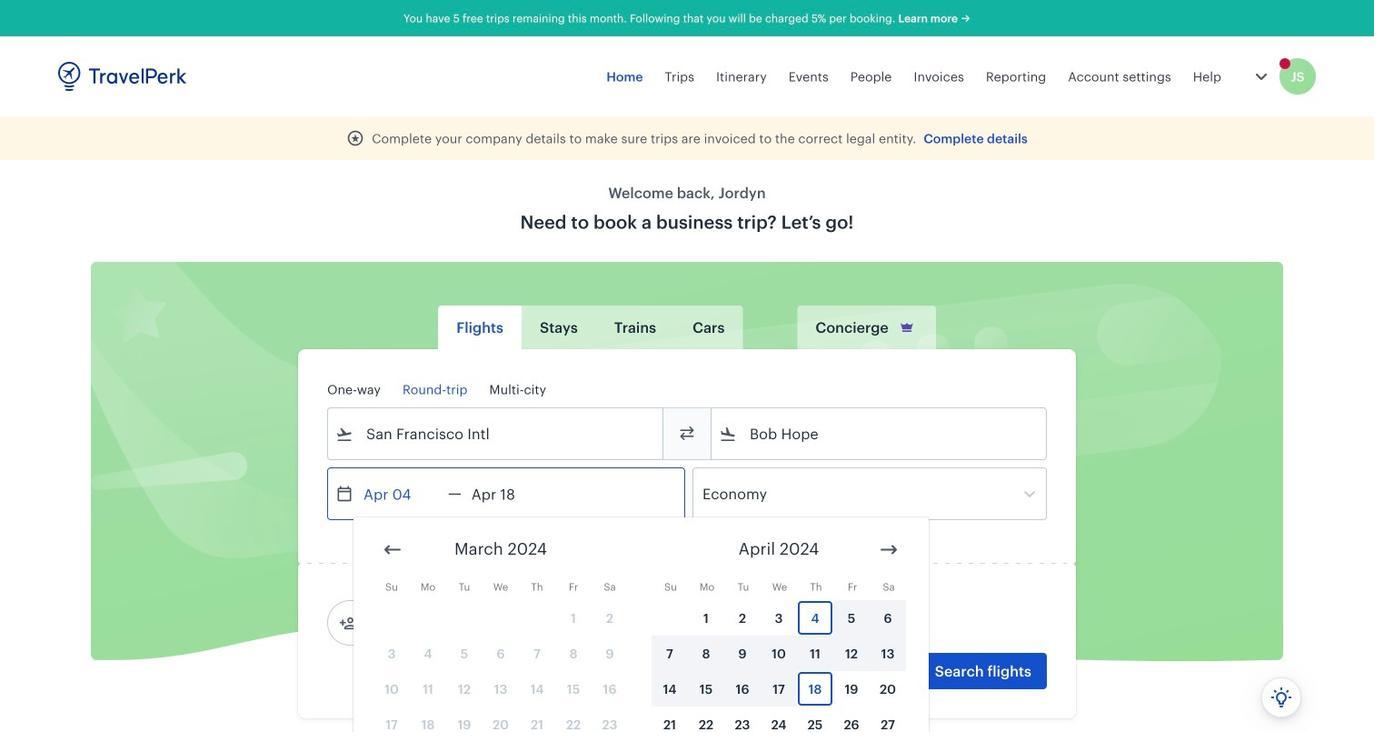 Task type: describe. For each thing, give the bounding box(es) containing it.
To search field
[[738, 419, 1023, 448]]

From search field
[[354, 419, 639, 448]]



Task type: locate. For each thing, give the bounding box(es) containing it.
Return text field
[[462, 468, 556, 519]]

Depart text field
[[354, 468, 448, 519]]

move forward to switch to the next month. image
[[878, 539, 900, 561]]

calendar application
[[354, 517, 1375, 732]]

move backward to switch to the previous month. image
[[382, 539, 404, 561]]

Add first traveler search field
[[357, 608, 547, 637]]



